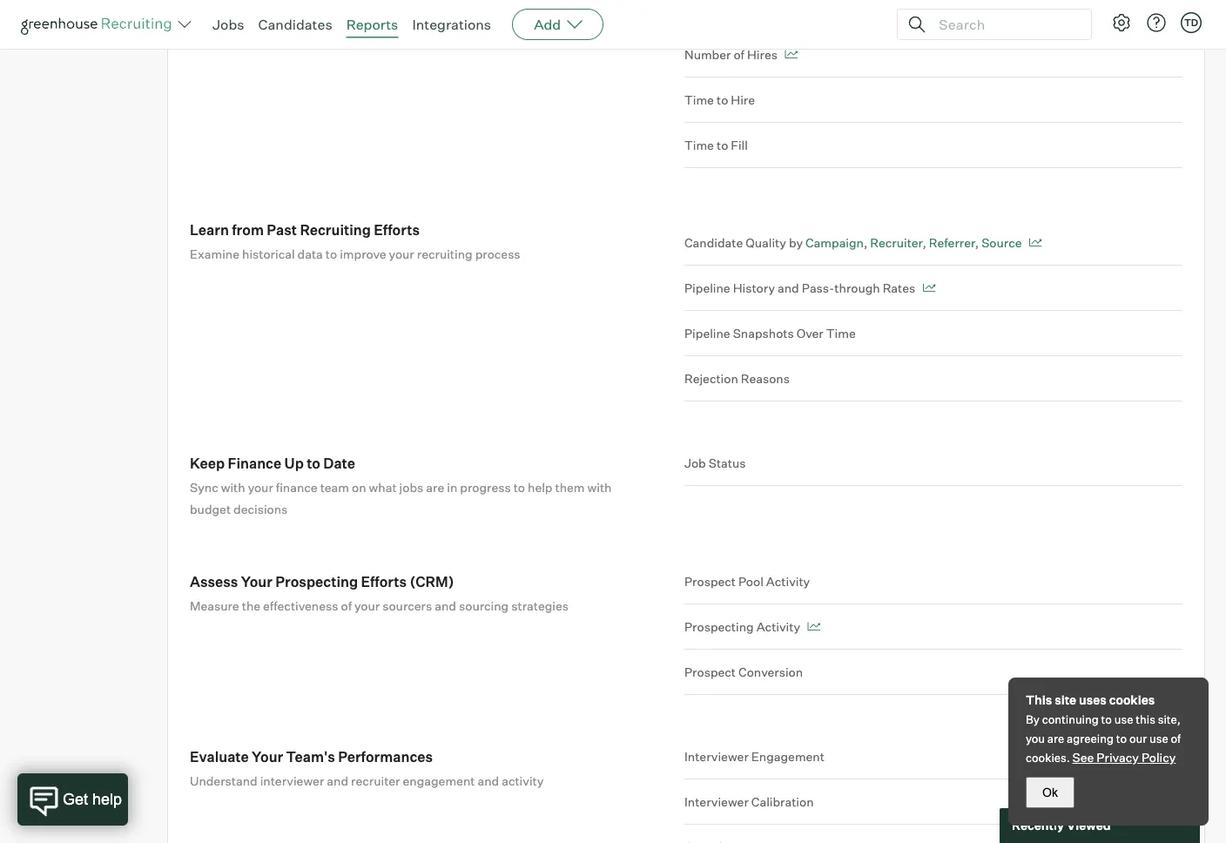 Task type: locate. For each thing, give the bounding box(es) containing it.
source
[[982, 235, 1022, 250]]

prospecting up "prospect conversion"
[[685, 619, 754, 634]]

to
[[310, 26, 322, 41], [717, 92, 729, 107], [717, 137, 729, 153], [326, 246, 337, 262], [307, 454, 321, 472], [514, 480, 525, 495], [1102, 713, 1112, 727], [1117, 732, 1127, 746]]

to left help
[[514, 480, 525, 495]]

to left show on the left of page
[[310, 26, 322, 41]]

of right effectiveness
[[341, 598, 352, 613]]

your for evaluate
[[252, 748, 283, 765]]

time for time to hire
[[685, 92, 714, 107]]

your left sourcers
[[355, 598, 380, 613]]

time
[[685, 92, 714, 107], [685, 137, 714, 153], [827, 326, 856, 341]]

policy
[[1142, 750, 1176, 765]]

1 vertical spatial the
[[242, 598, 261, 613]]

1 vertical spatial use
[[1150, 732, 1169, 746]]

historical
[[242, 246, 295, 262]]

job status
[[685, 455, 746, 471]]

icon chart image right prospecting activity
[[808, 623, 821, 631]]

snapshots
[[733, 326, 794, 341]]

0 vertical spatial your
[[241, 573, 273, 590]]

1 vertical spatial activity
[[757, 619, 801, 634]]

recruiting left "process"
[[417, 246, 473, 262]]

icon chart image right hires
[[785, 50, 798, 59]]

0 vertical spatial the
[[357, 26, 376, 41]]

and left pass-
[[778, 280, 799, 295]]

icon chart image for prospecting activity
[[808, 623, 821, 631]]

time left fill
[[685, 137, 714, 153]]

time to fill
[[685, 137, 748, 153]]

1 vertical spatial efforts
[[361, 573, 407, 590]]

2 horizontal spatial with
[[588, 480, 612, 495]]

your up decisions
[[248, 480, 273, 495]]

prospect down prospecting activity
[[685, 664, 736, 680]]

efforts inside learn from past recruiting efforts examine historical data to improve your recruiting process
[[374, 221, 420, 238]]

interviewer for interviewer calibration
[[685, 794, 749, 809]]

prospecting up effectiveness
[[275, 573, 358, 590]]

1 vertical spatial pipeline
[[685, 326, 731, 341]]

interviewer calibration link
[[685, 780, 1183, 825]]

2 prospect from the top
[[685, 664, 736, 680]]

1 vertical spatial your
[[252, 748, 283, 765]]

history
[[733, 280, 775, 295]]

your up interviewer
[[252, 748, 283, 765]]

with inside share progress with executives utilize hiring metrics to show the impact of your recruiting efforts overall
[[297, 1, 326, 18]]

1 interviewer from the top
[[685, 749, 749, 764]]

overall
[[560, 26, 598, 41]]

, left source at the top
[[975, 235, 979, 250]]

2 interviewer from the top
[[685, 794, 749, 809]]

ok button
[[1026, 777, 1075, 808]]

share
[[190, 1, 230, 18]]

pipeline for pipeline history and pass-through rates
[[685, 280, 731, 295]]

prospecting
[[275, 573, 358, 590], [685, 619, 754, 634]]

interviewer inside "link"
[[685, 749, 749, 764]]

0 horizontal spatial the
[[242, 598, 261, 613]]

0 vertical spatial time
[[685, 92, 714, 107]]

rejection reasons
[[685, 371, 790, 386]]

your right improve
[[389, 246, 414, 262]]

Search text field
[[935, 12, 1076, 37]]

to left fill
[[717, 137, 729, 153]]

pipeline down candidate
[[685, 280, 731, 295]]

pipeline for pipeline snapshots over time
[[685, 326, 731, 341]]

prospect left the 'pool'
[[685, 574, 736, 589]]

, left referrer
[[923, 235, 927, 250]]

interviewer
[[685, 749, 749, 764], [685, 794, 749, 809]]

configure image
[[1112, 12, 1132, 33]]

interviewer down interviewer engagement
[[685, 794, 749, 809]]

1 horizontal spatial ,
[[923, 235, 927, 250]]

over
[[797, 326, 824, 341]]

of left hires
[[734, 47, 745, 62]]

hires
[[747, 47, 778, 62]]

0 vertical spatial efforts
[[374, 221, 420, 238]]

the down executives
[[357, 26, 376, 41]]

and down (crm)
[[435, 598, 456, 613]]

calibration
[[752, 794, 814, 809]]

with right them
[[588, 480, 612, 495]]

process
[[475, 246, 521, 262]]

2 pipeline from the top
[[685, 326, 731, 341]]

1 horizontal spatial prospecting
[[685, 619, 754, 634]]

learn from past recruiting efforts examine historical data to improve your recruiting process
[[190, 221, 521, 262]]

of inside by continuing to use this site, you are agreeing to our use of cookies.
[[1171, 732, 1181, 746]]

prospect inside prospect conversion link
[[685, 664, 736, 680]]

candidates link
[[258, 16, 332, 33]]

learn
[[190, 221, 229, 238]]

efforts up improve
[[374, 221, 420, 238]]

0 vertical spatial are
[[426, 480, 444, 495]]

to right up
[[307, 454, 321, 472]]

are left in
[[426, 480, 444, 495]]

your inside evaluate your team's performances understand interviewer and recruiter engagement and activity
[[252, 748, 283, 765]]

0 horizontal spatial ,
[[864, 235, 868, 250]]

pipeline snapshots over time
[[685, 326, 856, 341]]

activity right the 'pool'
[[766, 574, 810, 589]]

see
[[1073, 750, 1094, 765]]

examine
[[190, 246, 240, 262]]

with right sync
[[221, 480, 245, 495]]

team
[[320, 480, 349, 495]]

time to fill link
[[685, 123, 1183, 168]]

time inside time to hire link
[[685, 92, 714, 107]]

0 vertical spatial interviewer
[[685, 749, 749, 764]]

add button
[[512, 9, 604, 40]]

rejection
[[685, 371, 739, 386]]

to left 'hire'
[[717, 92, 729, 107]]

by
[[1026, 713, 1040, 727]]

performances
[[338, 748, 433, 765]]

pipeline
[[685, 280, 731, 295], [685, 326, 731, 341]]

you
[[1026, 732, 1045, 746]]

1 horizontal spatial the
[[357, 26, 376, 41]]

0 horizontal spatial are
[[426, 480, 444, 495]]

1 vertical spatial prospect
[[685, 664, 736, 680]]

progress
[[460, 480, 511, 495]]

decisions
[[234, 502, 288, 517]]

time right over on the right top of page
[[827, 326, 856, 341]]

time inside time to fill link
[[685, 137, 714, 153]]

1 horizontal spatial are
[[1048, 732, 1065, 746]]

0 vertical spatial prospect
[[685, 574, 736, 589]]

pool
[[739, 574, 764, 589]]

your right impact
[[434, 26, 459, 41]]

icon chart image right rates
[[923, 284, 936, 292]]

with up metrics
[[297, 1, 326, 18]]

with
[[297, 1, 326, 18], [221, 480, 245, 495], [588, 480, 612, 495]]

0 vertical spatial pipeline
[[685, 280, 731, 295]]

recruiting left efforts
[[462, 26, 518, 41]]

sourcing
[[459, 598, 509, 613]]

status
[[709, 455, 746, 471]]

your
[[434, 26, 459, 41], [389, 246, 414, 262], [248, 480, 273, 495], [355, 598, 380, 613]]

the inside share progress with executives utilize hiring metrics to show the impact of your recruiting efforts overall
[[357, 26, 376, 41]]

pipeline up the rejection
[[685, 326, 731, 341]]

by continuing to use this site, you are agreeing to our use of cookies.
[[1026, 713, 1181, 765]]

your inside keep finance up to date sync with your finance team on what jobs are in progress to help them with budget decisions
[[248, 480, 273, 495]]

use up policy
[[1150, 732, 1169, 746]]

1 horizontal spatial with
[[297, 1, 326, 18]]

uses
[[1079, 693, 1107, 708]]

prospect
[[685, 574, 736, 589], [685, 664, 736, 680]]

to left our
[[1117, 732, 1127, 746]]

(crm)
[[410, 573, 454, 590]]

your right assess
[[241, 573, 273, 590]]

integrations
[[412, 16, 491, 33]]

0 horizontal spatial with
[[221, 480, 245, 495]]

of right impact
[[421, 26, 431, 41]]

understand
[[190, 773, 258, 789]]

recruiting
[[300, 221, 371, 238]]

keep finance up to date sync with your finance team on what jobs are in progress to help them with budget decisions
[[190, 454, 612, 517]]

prospect inside prospect pool activity link
[[685, 574, 736, 589]]

0 horizontal spatial use
[[1115, 713, 1134, 727]]

of down "site,"
[[1171, 732, 1181, 746]]

your inside assess your prospecting efforts (crm) measure the effectiveness of your sourcers and sourcing strategies
[[241, 573, 273, 590]]

and inside assess your prospecting efforts (crm) measure the effectiveness of your sourcers and sourcing strategies
[[435, 598, 456, 613]]

efforts up sourcers
[[361, 573, 407, 590]]

viewed
[[1067, 818, 1111, 833]]

utilize
[[190, 26, 226, 41]]

time left 'hire'
[[685, 92, 714, 107]]

1 prospect from the top
[[685, 574, 736, 589]]

the right measure
[[242, 598, 261, 613]]

past
[[267, 221, 297, 238]]

cookies
[[1110, 693, 1155, 708]]

0 vertical spatial recruiting
[[462, 26, 518, 41]]

, left recruiter link
[[864, 235, 868, 250]]

finance
[[228, 454, 282, 472]]

activity
[[766, 574, 810, 589], [757, 619, 801, 634]]

interviewer engagement
[[685, 749, 825, 764]]

recruiting inside share progress with executives utilize hiring metrics to show the impact of your recruiting efforts overall
[[462, 26, 518, 41]]

2 vertical spatial time
[[827, 326, 856, 341]]

1 vertical spatial time
[[685, 137, 714, 153]]

referrer link
[[929, 235, 975, 250]]

rejection reasons link
[[685, 356, 1183, 402]]

and
[[778, 280, 799, 295], [435, 598, 456, 613], [327, 773, 348, 789], [478, 773, 499, 789]]

are right you
[[1048, 732, 1065, 746]]

the
[[357, 26, 376, 41], [242, 598, 261, 613]]

interviewer up interviewer calibration at the right
[[685, 749, 749, 764]]

2 horizontal spatial ,
[[975, 235, 979, 250]]

0 vertical spatial use
[[1115, 713, 1134, 727]]

0 vertical spatial prospecting
[[275, 573, 358, 590]]

see privacy policy
[[1073, 750, 1176, 765]]

prospect for prospect conversion
[[685, 664, 736, 680]]

0 horizontal spatial prospecting
[[275, 573, 358, 590]]

use down cookies
[[1115, 713, 1134, 727]]

source link
[[982, 235, 1022, 250]]

1 vertical spatial interviewer
[[685, 794, 749, 809]]

,
[[864, 235, 868, 250], [923, 235, 927, 250], [975, 235, 979, 250]]

your inside share progress with executives utilize hiring metrics to show the impact of your recruiting efforts overall
[[434, 26, 459, 41]]

use
[[1115, 713, 1134, 727], [1150, 732, 1169, 746]]

1 vertical spatial recruiting
[[417, 246, 473, 262]]

activity up conversion
[[757, 619, 801, 634]]

icon chart image
[[785, 50, 798, 59], [1029, 238, 1042, 247], [923, 284, 936, 292], [808, 623, 821, 631]]

are inside by continuing to use this site, you are agreeing to our use of cookies.
[[1048, 732, 1065, 746]]

hire
[[731, 92, 755, 107]]

reports
[[346, 16, 398, 33]]

to right data
[[326, 246, 337, 262]]

1 pipeline from the top
[[685, 280, 731, 295]]

progress
[[233, 1, 294, 18]]

them
[[555, 480, 585, 495]]

1 vertical spatial are
[[1048, 732, 1065, 746]]

site
[[1055, 693, 1077, 708]]



Task type: vqa. For each thing, say whether or not it's contained in the screenshot.
Evaluate Your Team's Performances Understand interviewer and recruiter engagement and activity
yes



Task type: describe. For each thing, give the bounding box(es) containing it.
and left activity
[[478, 773, 499, 789]]

show
[[325, 26, 355, 41]]

recruiter
[[871, 235, 923, 250]]

date
[[323, 454, 355, 472]]

to down uses
[[1102, 713, 1112, 727]]

this
[[1136, 713, 1156, 727]]

icon chart image right source link
[[1029, 238, 1042, 247]]

agreeing
[[1067, 732, 1114, 746]]

measure
[[190, 598, 239, 613]]

and down team's at left
[[327, 773, 348, 789]]

activity
[[502, 773, 544, 789]]

number of hires
[[685, 47, 778, 62]]

reasons
[[741, 371, 790, 386]]

prospecting inside assess your prospecting efforts (crm) measure the effectiveness of your sourcers and sourcing strategies
[[275, 573, 358, 590]]

your inside learn from past recruiting efforts examine historical data to improve your recruiting process
[[389, 246, 414, 262]]

to inside share progress with executives utilize hiring metrics to show the impact of your recruiting efforts overall
[[310, 26, 322, 41]]

efforts inside assess your prospecting efforts (crm) measure the effectiveness of your sourcers and sourcing strategies
[[361, 573, 407, 590]]

from
[[232, 221, 264, 238]]

through
[[835, 280, 880, 295]]

your for assess
[[241, 573, 273, 590]]

td button
[[1178, 9, 1206, 37]]

1 vertical spatial prospecting
[[685, 619, 754, 634]]

candidates
[[258, 16, 332, 33]]

pass-
[[802, 280, 835, 295]]

conversion
[[739, 664, 803, 680]]

effectiveness
[[263, 598, 338, 613]]

referrer
[[929, 235, 975, 250]]

of inside share progress with executives utilize hiring metrics to show the impact of your recruiting efforts overall
[[421, 26, 431, 41]]

time to hire
[[685, 92, 755, 107]]

to inside learn from past recruiting efforts examine historical data to improve your recruiting process
[[326, 246, 337, 262]]

recruiting inside learn from past recruiting efforts examine historical data to improve your recruiting process
[[417, 246, 473, 262]]

greenhouse recruiting image
[[21, 14, 178, 35]]

your inside assess your prospecting efforts (crm) measure the effectiveness of your sourcers and sourcing strategies
[[355, 598, 380, 613]]

budget
[[190, 502, 231, 517]]

keep
[[190, 454, 225, 472]]

privacy
[[1097, 750, 1139, 765]]

3 , from the left
[[975, 235, 979, 250]]

prospect conversion
[[685, 664, 803, 680]]

engagement
[[752, 749, 825, 764]]

0 vertical spatial activity
[[766, 574, 810, 589]]

cookies.
[[1026, 751, 1070, 765]]

finance
[[276, 480, 318, 495]]

recruiter
[[351, 773, 400, 789]]

pipeline snapshots over time link
[[685, 311, 1183, 356]]

time to hire link
[[685, 78, 1183, 123]]

time inside pipeline snapshots over time link
[[827, 326, 856, 341]]

integrations link
[[412, 16, 491, 33]]

data
[[298, 246, 323, 262]]

jobs
[[213, 16, 244, 33]]

add
[[534, 16, 561, 33]]

pipeline history and pass-through rates
[[685, 280, 916, 295]]

prospecting activity
[[685, 619, 801, 634]]

job status link
[[685, 454, 1183, 486]]

td
[[1185, 17, 1199, 28]]

candidate
[[685, 235, 743, 250]]

, source
[[975, 235, 1022, 250]]

time for time to fill
[[685, 137, 714, 153]]

evaluate
[[190, 748, 249, 765]]

1 horizontal spatial use
[[1150, 732, 1169, 746]]

recently
[[1012, 818, 1065, 833]]

sourcers
[[383, 598, 432, 613]]

ok
[[1043, 786, 1058, 799]]

candidate quality by campaign , recruiter , referrer
[[685, 235, 975, 250]]

are inside keep finance up to date sync with your finance team on what jobs are in progress to help them with budget decisions
[[426, 480, 444, 495]]

prospect conversion link
[[685, 650, 1183, 695]]

site,
[[1158, 713, 1181, 727]]

recruiter link
[[871, 235, 923, 250]]

help
[[528, 480, 553, 495]]

interviewer calibration
[[685, 794, 814, 809]]

this
[[1026, 693, 1053, 708]]

job
[[685, 455, 706, 471]]

prospect pool activity
[[685, 574, 810, 589]]

jobs
[[399, 480, 424, 495]]

continuing
[[1042, 713, 1099, 727]]

recently viewed
[[1012, 818, 1111, 833]]

1 , from the left
[[864, 235, 868, 250]]

reports link
[[346, 16, 398, 33]]

prospect for prospect pool activity
[[685, 574, 736, 589]]

interviewer engagement link
[[685, 748, 1183, 780]]

improve
[[340, 246, 386, 262]]

2 , from the left
[[923, 235, 927, 250]]

see privacy policy link
[[1073, 750, 1176, 765]]

of inside assess your prospecting efforts (crm) measure the effectiveness of your sourcers and sourcing strategies
[[341, 598, 352, 613]]

interviewer for interviewer engagement
[[685, 749, 749, 764]]

icon chart image for pipeline history and pass-through rates
[[923, 284, 936, 292]]

the inside assess your prospecting efforts (crm) measure the effectiveness of your sourcers and sourcing strategies
[[242, 598, 261, 613]]

number
[[685, 47, 731, 62]]

up
[[284, 454, 304, 472]]

to inside time to hire link
[[717, 92, 729, 107]]

prospect pool activity link
[[685, 572, 1183, 605]]

what
[[369, 480, 397, 495]]

interviewer
[[260, 773, 324, 789]]

share progress with executives utilize hiring metrics to show the impact of your recruiting efforts overall
[[190, 1, 598, 41]]

campaign link
[[806, 235, 864, 250]]

icon chart image for number of hires
[[785, 50, 798, 59]]

to inside time to fill link
[[717, 137, 729, 153]]

in
[[447, 480, 458, 495]]



